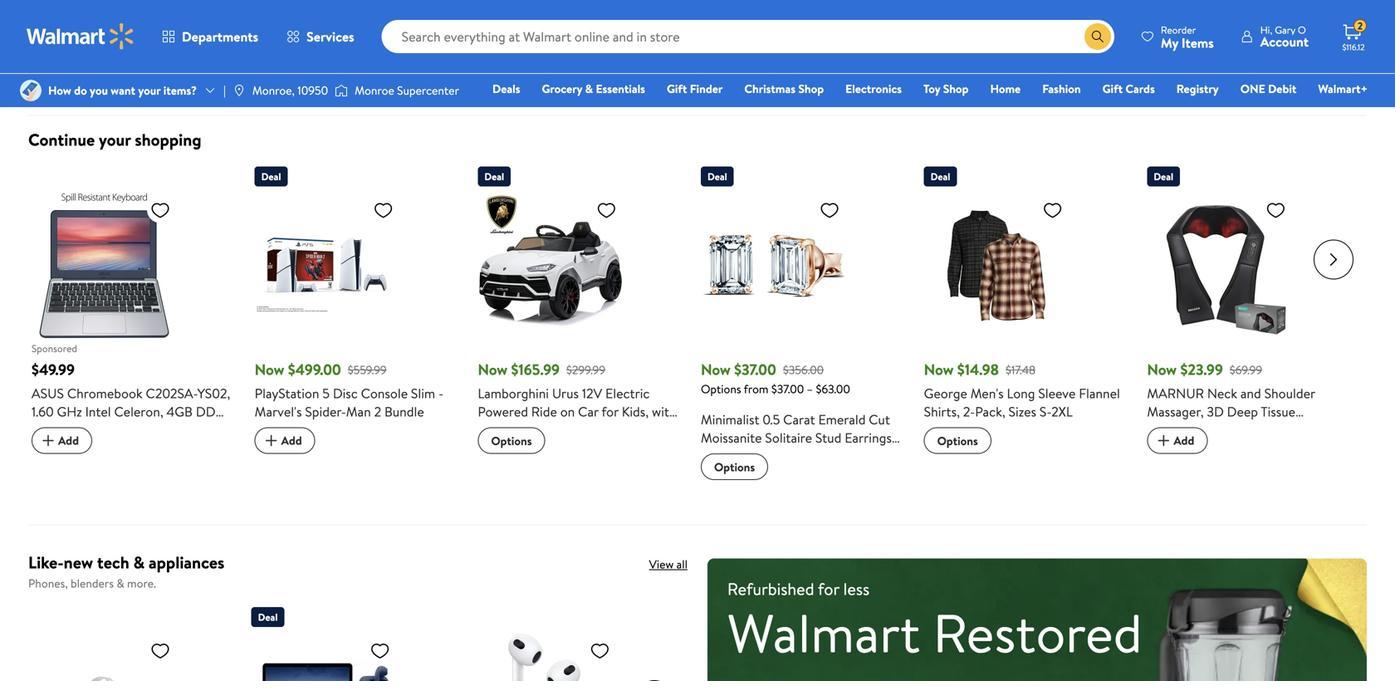 Task type: locate. For each thing, give the bounding box(es) containing it.
foot
[[578, 421, 605, 439]]

$165.99
[[511, 359, 560, 380]]

1 vertical spatial add to cart image
[[261, 431, 281, 451]]

powered inside funtok licensed chevrolet silverado 12v kids electric powered ride on toy car with remote control & music player, black
[[701, 36, 751, 54]]

 image
[[335, 82, 348, 99], [232, 84, 246, 97]]

now inside "now $14.98 $17.48 george men's long sleeve flannel shirts, 2-pack, sizes s-2xl"
[[924, 359, 954, 380]]

 image right |
[[232, 84, 246, 97]]

lamborghini
[[478, 384, 549, 402]]

1 vertical spatial toy
[[924, 81, 941, 97]]

0 horizontal spatial electric
[[606, 384, 650, 402]]

product group containing angelina christmas cozy fleece pajama in matching family set
[[32, 0, 231, 95]]

1 horizontal spatial 2
[[1358, 19, 1363, 33]]

2 up $116.12 on the top right
[[1358, 19, 1363, 33]]

sleeve
[[1039, 384, 1076, 402]]

and down $69.99
[[1241, 384, 1262, 402]]

1 horizontal spatial minimalist 0.5 carat emerald cut moissanite solitaire stud earrings in 18k rose gold plating over silver
[[1147, 25, 1338, 98]]

with right tissue on the bottom right
[[1305, 421, 1329, 439]]

o
[[1298, 23, 1306, 37]]

1 horizontal spatial ride
[[755, 36, 780, 54]]

black down search search box
[[701, 72, 732, 91]]

1 vertical spatial on
[[560, 402, 575, 421]]

add down console,
[[951, 47, 972, 64]]

product group containing now $37.00
[[701, 160, 901, 505]]

earrings down o
[[1291, 44, 1338, 62]]

toy right electronics
[[924, 81, 941, 97]]

0 horizontal spatial your
[[99, 128, 131, 151]]

options for options link under my
[[1161, 74, 1202, 90]]

deep right relief at left top
[[418, 17, 449, 36]]

1 shop from the left
[[799, 81, 824, 97]]

massager,
[[1147, 402, 1204, 421]]

1 horizontal spatial on
[[784, 36, 798, 54]]

emerald
[[1265, 25, 1312, 44], [819, 410, 866, 429]]

12v left kids
[[757, 17, 777, 36]]

deal for now $23.99
[[1154, 169, 1174, 184]]

cut right o
[[1315, 25, 1337, 44]]

gift
[[667, 81, 687, 97], [1103, 81, 1123, 97]]

remote inside funtok licensed chevrolet silverado 12v kids electric powered ride on toy car with remote control & music player, black
[[701, 54, 747, 72]]

product group containing now $499.00
[[255, 160, 455, 505]]

0 vertical spatial christmas
[[85, 25, 142, 44]]

& inside funtok licensed chevrolet silverado 12v kids electric powered ride on toy car with remote control & music player, black
[[798, 54, 806, 72]]

ultra
[[618, 0, 646, 17]]

0 vertical spatial 2
[[1358, 19, 1363, 33]]

 image right 10950
[[335, 82, 348, 99]]

minimalist down from
[[701, 410, 760, 429]]

options down my
[[1161, 74, 1202, 90]]

1 horizontal spatial carat
[[1230, 25, 1262, 44]]

0 vertical spatial electric
[[807, 17, 852, 36]]

& left music
[[798, 54, 806, 72]]

now for $499.00
[[255, 359, 284, 380]]

1 vertical spatial car
[[578, 402, 599, 421]]

grocery & essentials link
[[535, 80, 653, 98]]

1 vertical spatial cut
[[869, 410, 890, 429]]

1 horizontal spatial and
[[576, 54, 596, 72]]

sponsored
[[32, 341, 77, 356]]

options link down lamborghini
[[478, 427, 545, 454]]

options for options link below from
[[714, 459, 755, 475]]

funtok
[[701, 0, 741, 17]]

now inside now $499.00 $559.99 playstation 5 disc console slim - marvel's spider-man 2 bundle
[[255, 359, 284, 380]]

4k
[[598, 0, 614, 17]]

tissue,
[[255, 36, 293, 54]]

in
[[75, 44, 86, 62]]

monroe
[[355, 82, 394, 98]]

0 horizontal spatial moissanite
[[701, 429, 762, 447]]

electric up pedal,
[[606, 384, 650, 402]]

one
[[552, 17, 577, 36]]

0 vertical spatial for
[[334, 17, 351, 36]]

camera left 4k in the top left of the page
[[550, 0, 595, 17]]

ride inside now $165.99 $299.99 lamborghini urus 12v electric powered ride on car for kids, with remote control, foot pedal, mp3 player and led headlights
[[531, 402, 557, 421]]

on for $165.99
[[560, 402, 575, 421]]

0 horizontal spatial and
[[517, 439, 537, 457]]

1 vertical spatial $37.00
[[772, 381, 804, 397]]

48mp
[[478, 17, 513, 36]]

4gb
[[167, 402, 193, 421]]

-
[[296, 36, 301, 54], [439, 384, 444, 402]]

earrings down $63.00 at the bottom right
[[845, 429, 892, 447]]

now
[[255, 359, 284, 380], [478, 359, 508, 380], [701, 359, 731, 380], [924, 359, 954, 380], [1147, 359, 1177, 380]]

ride for $165.99
[[531, 402, 557, 421]]

 image
[[20, 80, 42, 101]]

gold up one
[[1216, 62, 1243, 80]]

deal for now $499.00
[[261, 169, 281, 184]]

add to cart image
[[485, 46, 504, 66], [261, 431, 281, 451]]

0 horizontal spatial shop
[[799, 81, 824, 97]]

0 vertical spatial moissanite
[[1147, 44, 1209, 62]]

xbox
[[924, 0, 953, 17]]

car up headlights
[[578, 402, 599, 421]]

with right kids,
[[652, 402, 677, 421]]

zoom
[[519, 54, 551, 72]]

1 horizontal spatial your
[[138, 82, 161, 98]]

for inside now $165.99 $299.99 lamborghini urus 12v electric powered ride on car for kids, with remote control, foot pedal, mp3 player and led headlights
[[602, 402, 619, 421]]

options for options link underneath the silverado
[[714, 48, 755, 64]]

solitaire
[[1212, 44, 1259, 62], [765, 429, 812, 447]]

christmas left 'cozy'
[[85, 25, 142, 44]]

add button down marvel's
[[255, 427, 315, 454]]

add down marvel's
[[281, 432, 302, 449]]

0 vertical spatial deep
[[418, 17, 449, 36]]

1 vertical spatial 18k
[[715, 447, 735, 465]]

deal for now $165.99
[[485, 169, 504, 184]]

digital up deals
[[478, 54, 516, 72]]

0 horizontal spatial stud
[[816, 429, 842, 447]]

1 horizontal spatial shop
[[943, 81, 969, 97]]

0 horizontal spatial 18k
[[715, 447, 735, 465]]

deep inside renpho body massager muscle massage gun for pain relief deep tissue, -blue
[[418, 17, 449, 36]]

tech
[[97, 551, 129, 574]]

0 vertical spatial toy
[[801, 36, 820, 54]]

black inside xbox series x video game console, black
[[978, 17, 1008, 36]]

2 gift from the left
[[1103, 81, 1123, 97]]

2 vertical spatial and
[[517, 439, 537, 457]]

0 vertical spatial solitaire
[[1212, 44, 1259, 62]]

cut left shirts,
[[869, 410, 890, 429]]

- right tissue,
[[296, 36, 301, 54]]

phones,
[[28, 575, 68, 591]]

headlights
[[568, 439, 629, 457]]

funtok licensed chevrolet silverado 12v kids electric powered ride on toy car with remote control & music player, black
[[701, 0, 885, 91]]

options down 2-
[[938, 433, 978, 449]]

0 vertical spatial over
[[1289, 62, 1318, 80]]

0 vertical spatial ride
[[755, 36, 780, 54]]

deep right 3d
[[1227, 402, 1258, 421]]

over
[[1289, 62, 1318, 80], [843, 447, 872, 465]]

relief
[[381, 17, 415, 36]]

add to cart image up used) at the left bottom
[[38, 431, 58, 451]]

deep for $23.99
[[1227, 402, 1258, 421]]

0 vertical spatial plating
[[1246, 62, 1286, 80]]

0 horizontal spatial carat
[[783, 410, 815, 429]]

deal for now $14.98
[[931, 169, 951, 184]]

0 vertical spatial camera
[[550, 0, 595, 17]]

0 horizontal spatial toy
[[801, 36, 820, 54]]

options inside now $37.00 $356.00 options from $37.00 – $63.00
[[701, 381, 741, 397]]

- inside now $499.00 $559.99 playstation 5 disc console slim - marvel's spider-man 2 bundle
[[439, 384, 444, 402]]

for left kids,
[[602, 402, 619, 421]]

1 vertical spatial over
[[843, 447, 872, 465]]

$17.48
[[1006, 362, 1036, 378]]

chromebook
[[67, 384, 143, 402]]

ride for licensed
[[755, 36, 780, 54]]

remote up finder
[[701, 54, 747, 72]]

christmas inside angelina christmas cozy fleece pajama in matching family set
[[85, 25, 142, 44]]

1 vertical spatial remote
[[478, 421, 524, 439]]

do
[[74, 82, 87, 98]]

camera
[[550, 0, 595, 17], [478, 36, 523, 54]]

0 horizontal spatial over
[[843, 447, 872, 465]]

$37.00 left –
[[772, 381, 804, 397]]

add to favorites list, restored apple airpods 3 white in ear headphones mpny3am/a (refurbished) image
[[590, 640, 610, 661]]

options left led
[[491, 433, 532, 449]]

add to cart image for sponsored
[[38, 431, 58, 451]]

shop left home
[[943, 81, 969, 97]]

1 vertical spatial 0.5
[[763, 410, 780, 429]]

1 horizontal spatial moissanite
[[1147, 44, 1209, 62]]

add to favorites list, asus chromebook c202sa-ys02, 1.60 ghz intel celeron, 4gb ddr3 ram, 16gb ssd hard drive, chrome, 11" screen (grade b used) image
[[150, 200, 170, 221]]

moissanite down reorder
[[1147, 44, 1209, 62]]

options link
[[701, 42, 768, 69], [32, 69, 99, 95], [1147, 69, 1215, 95], [478, 427, 545, 454], [924, 427, 992, 454], [701, 454, 768, 480]]

appliances
[[149, 551, 225, 574]]

add button down console,
[[924, 42, 985, 69]]

0 horizontal spatial powered
[[478, 402, 528, 421]]

massager right the body at top
[[346, 0, 399, 17]]

on inside funtok licensed chevrolet silverado 12v kids electric powered ride on toy car with remote control & music player, black
[[784, 36, 798, 54]]

1 horizontal spatial gold
[[1216, 62, 1243, 80]]

0 vertical spatial add to cart image
[[485, 46, 504, 66]]

deal for now $37.00
[[708, 169, 727, 184]]

earrings
[[1291, 44, 1338, 62], [845, 429, 892, 447]]

screen
[[614, 54, 654, 72], [101, 439, 141, 457]]

$116.12
[[1343, 42, 1365, 53]]

0 horizontal spatial car
[[578, 402, 599, 421]]

renpho body massager muscle massage gun for pain relief deep tissue, -blue
[[255, 0, 449, 54]]

4 now from the left
[[924, 359, 954, 380]]

1 horizontal spatial emerald
[[1265, 25, 1312, 44]]

add to favorites list, marnur neck and shoulder massager, 3d deep tissue kneading shiatsu massager with heat image
[[1266, 200, 1286, 221]]

stud down hi, in the top right of the page
[[1262, 44, 1288, 62]]

plating up one debit
[[1246, 62, 1286, 80]]

used)
[[32, 457, 65, 476]]

1 vertical spatial plating
[[800, 447, 840, 465]]

moissanite down from
[[701, 429, 762, 447]]

your right want
[[138, 82, 161, 98]]

add down all-
[[504, 47, 525, 64]]

lens,
[[623, 36, 652, 54]]

digital right nbd
[[509, 0, 547, 17]]

1 horizontal spatial for
[[602, 402, 619, 421]]

0 horizontal spatial on
[[560, 402, 575, 421]]

electric inside now $165.99 $299.99 lamborghini urus 12v electric powered ride on car for kids, with remote control, foot pedal, mp3 player and led headlights
[[606, 384, 650, 402]]

options down pajama
[[45, 74, 86, 90]]

in
[[1147, 62, 1158, 80], [701, 447, 712, 465]]

0 vertical spatial rose
[[1184, 62, 1212, 80]]

0.5 down from
[[763, 410, 780, 429]]

on inside now $165.99 $299.99 lamborghini urus 12v electric powered ride on car for kids, with remote control, foot pedal, mp3 player and led headlights
[[560, 402, 575, 421]]

product group containing nbd digital camera 4k ultra hd 48mp all-in-one vlogging camera with wide angle lens, digital zoom 16x and 3" screen
[[478, 0, 678, 95]]

1 vertical spatial christmas
[[745, 81, 796, 97]]

1 vertical spatial carat
[[783, 410, 815, 429]]

1 vertical spatial camera
[[478, 36, 523, 54]]

$49.99
[[32, 359, 75, 380]]

with right music
[[847, 36, 872, 54]]

christmas
[[85, 25, 142, 44], [745, 81, 796, 97]]

toy down chevrolet
[[801, 36, 820, 54]]

electric up music
[[807, 17, 852, 36]]

shop down music
[[799, 81, 824, 97]]

1 horizontal spatial 12v
[[757, 17, 777, 36]]

1 vertical spatial electric
[[606, 384, 650, 402]]

camera down nbd
[[478, 36, 523, 54]]

1 horizontal spatial stud
[[1262, 44, 1288, 62]]

gift finder link
[[660, 80, 730, 98]]

services
[[307, 27, 354, 46]]

new
[[64, 551, 93, 574]]

0 horizontal spatial earrings
[[845, 429, 892, 447]]

1 horizontal spatial  image
[[335, 82, 348, 99]]

options link down pajama
[[32, 69, 99, 95]]

screen right 3"
[[614, 54, 654, 72]]

neck
[[1208, 384, 1238, 402]]

powered down funtok
[[701, 36, 751, 54]]

carat left gary
[[1230, 25, 1262, 44]]

add to cart image down marvel's
[[261, 431, 281, 451]]

1 now from the left
[[255, 359, 284, 380]]

0 horizontal spatial 2
[[374, 402, 381, 421]]

0 horizontal spatial gold
[[769, 447, 797, 465]]

reorder
[[1161, 23, 1196, 37]]

2 right man
[[374, 402, 381, 421]]

shop
[[799, 81, 824, 97], [943, 81, 969, 97]]

1 vertical spatial stud
[[816, 429, 842, 447]]

add button for $23.99
[[1147, 427, 1208, 454]]

walmart image
[[27, 23, 135, 50]]

finder
[[690, 81, 723, 97]]

3 now from the left
[[701, 359, 731, 380]]

rose down from
[[738, 447, 766, 465]]

massager down shoulder
[[1248, 421, 1302, 439]]

rose up registry
[[1184, 62, 1212, 80]]

1 vertical spatial minimalist
[[701, 410, 760, 429]]

0 horizontal spatial solitaire
[[765, 429, 812, 447]]

add button down massager,
[[1147, 427, 1208, 454]]

add button for $499.00
[[255, 427, 315, 454]]

solitaire up one
[[1212, 44, 1259, 62]]

Walmart Site-Wide search field
[[382, 20, 1115, 53]]

ride
[[755, 36, 780, 54], [531, 402, 557, 421]]

&
[[798, 54, 806, 72], [585, 81, 593, 97], [133, 551, 145, 574], [117, 575, 124, 591]]

1 horizontal spatial car
[[824, 36, 844, 54]]

gift left finder
[[667, 81, 687, 97]]

minimalist 0.5 carat emerald cut moissanite solitaire stud earrings in 18k rose gold plating over silver
[[1147, 25, 1338, 98], [701, 410, 892, 483]]

product group
[[32, 0, 231, 95], [255, 0, 455, 95], [478, 0, 678, 95], [701, 0, 901, 95], [924, 0, 1124, 95], [1147, 0, 1347, 98], [32, 160, 231, 505], [255, 160, 455, 505], [478, 160, 678, 505], [701, 160, 901, 505], [924, 160, 1124, 505], [1147, 160, 1347, 505], [251, 601, 448, 681]]

wide
[[554, 36, 583, 54]]

with inside now $23.99 $69.99 marnur neck and shoulder massager, 3d deep tissue kneading shiatsu massager with heat
[[1305, 421, 1329, 439]]

product group containing renpho body massager muscle massage gun for pain relief deep tissue, -blue
[[255, 0, 455, 95]]

product group containing $49.99
[[32, 160, 231, 505]]

ghz
[[57, 402, 82, 421]]

with inside nbd digital camera 4k ultra hd 48mp all-in-one vlogging camera with wide angle lens, digital zoom 16x and 3" screen
[[526, 36, 551, 54]]

silverado
[[701, 17, 754, 36]]

1 vertical spatial silver
[[701, 465, 733, 483]]

add left 11"
[[58, 432, 79, 449]]

10950
[[298, 82, 328, 98]]

for inside renpho body massager muscle massage gun for pain relief deep tissue, -blue
[[334, 17, 351, 36]]

5 now from the left
[[1147, 359, 1177, 380]]

set
[[186, 44, 205, 62]]

0 vertical spatial -
[[296, 36, 301, 54]]

powered for now
[[478, 402, 528, 421]]

now inside now $37.00 $356.00 options from $37.00 – $63.00
[[701, 359, 731, 380]]

now inside now $23.99 $69.99 marnur neck and shoulder massager, 3d deep tissue kneading shiatsu massager with heat
[[1147, 359, 1177, 380]]

add to cart image down console,
[[931, 46, 951, 66]]

silver
[[1147, 80, 1179, 98], [701, 465, 733, 483]]

and inside nbd digital camera 4k ultra hd 48mp all-in-one vlogging camera with wide angle lens, digital zoom 16x and 3" screen
[[576, 54, 596, 72]]

0 horizontal spatial  image
[[232, 84, 246, 97]]

on
[[784, 36, 798, 54], [560, 402, 575, 421]]

gold down now $37.00 $356.00 options from $37.00 – $63.00
[[769, 447, 797, 465]]

electric for $165.99
[[606, 384, 650, 402]]

next slide for continue your shopping list image
[[1314, 240, 1354, 280]]

add to cart image down 48mp
[[485, 46, 504, 66]]

add button up used) at the left bottom
[[32, 427, 92, 454]]

car left player,
[[824, 36, 844, 54]]

1 horizontal spatial black
[[978, 17, 1008, 36]]

2-
[[963, 402, 975, 421]]

1 vertical spatial powered
[[478, 402, 528, 421]]

remote down lamborghini
[[478, 421, 524, 439]]

and left led
[[517, 439, 537, 457]]

0 horizontal spatial black
[[701, 72, 732, 91]]

items
[[1182, 34, 1214, 52]]

powered up player
[[478, 402, 528, 421]]

options left from
[[701, 381, 741, 397]]

$37.00 up from
[[734, 359, 777, 380]]

celeron,
[[114, 402, 163, 421]]

0 vertical spatial and
[[576, 54, 596, 72]]

options down from
[[714, 459, 755, 475]]

add to cart image down massager,
[[1154, 431, 1174, 451]]

0 horizontal spatial cut
[[869, 410, 890, 429]]

1 vertical spatial 12v
[[582, 384, 602, 402]]

and inside now $165.99 $299.99 lamborghini urus 12v electric powered ride on car for kids, with remote control, foot pedal, mp3 player and led headlights
[[517, 439, 537, 457]]

rose
[[1184, 62, 1212, 80], [738, 447, 766, 465]]

vlogging
[[580, 17, 631, 36]]

ys02,
[[197, 384, 230, 402]]

reorder my items
[[1161, 23, 1214, 52]]

add button for $49.99
[[32, 427, 92, 454]]

- right the "slim"
[[439, 384, 444, 402]]

over up 'debit'
[[1289, 62, 1318, 80]]

& right grocery
[[585, 81, 593, 97]]

1 vertical spatial ride
[[531, 402, 557, 421]]

on left foot
[[560, 402, 575, 421]]

series
[[956, 0, 990, 17]]

0 horizontal spatial deep
[[418, 17, 449, 36]]

add to cart image
[[931, 46, 951, 66], [38, 431, 58, 451], [1154, 431, 1174, 451]]

2xl
[[1052, 402, 1073, 421]]

0 vertical spatial on
[[784, 36, 798, 54]]

black right console,
[[978, 17, 1008, 36]]

and left 3"
[[576, 54, 596, 72]]

powered inside now $165.99 $299.99 lamborghini urus 12v electric powered ride on car for kids, with remote control, foot pedal, mp3 player and led headlights
[[478, 402, 528, 421]]

0 horizontal spatial christmas
[[85, 25, 142, 44]]

shoulder
[[1265, 384, 1316, 402]]

marvel's
[[255, 402, 302, 421]]

christmas down control
[[745, 81, 796, 97]]

gift left cards
[[1103, 81, 1123, 97]]

nbd
[[478, 0, 506, 17]]

in-
[[536, 17, 552, 36]]

deep inside now $23.99 $69.99 marnur neck and shoulder massager, 3d deep tissue kneading shiatsu massager with heat
[[1227, 402, 1258, 421]]

add down massager,
[[1174, 432, 1195, 449]]

options for options link underneath pajama
[[45, 74, 86, 90]]

for right gun
[[334, 17, 351, 36]]

2 shop from the left
[[943, 81, 969, 97]]

restored
[[933, 596, 1143, 670]]

plating down –
[[800, 447, 840, 465]]

2 now from the left
[[478, 359, 508, 380]]

ride inside funtok licensed chevrolet silverado 12v kids electric powered ride on toy car with remote control & music player, black
[[755, 36, 780, 54]]

electric inside funtok licensed chevrolet silverado 12v kids electric powered ride on toy car with remote control & music player, black
[[807, 17, 852, 36]]

0 vertical spatial 0.5
[[1209, 25, 1227, 44]]

product group containing minimalist 0.5 carat emerald cut moissanite solitaire stud earrings in 18k rose gold plating over silver
[[1147, 0, 1347, 98]]

1 gift from the left
[[667, 81, 687, 97]]

long
[[1007, 384, 1035, 402]]

0 horizontal spatial remote
[[478, 421, 524, 439]]

options link down my
[[1147, 69, 1215, 95]]

12v down $299.99
[[582, 384, 602, 402]]

2
[[1358, 19, 1363, 33], [374, 402, 381, 421]]

now inside now $165.99 $299.99 lamborghini urus 12v electric powered ride on car for kids, with remote control, foot pedal, mp3 player and led headlights
[[478, 359, 508, 380]]

solitaire down –
[[765, 429, 812, 447]]

0.5 right reorder
[[1209, 25, 1227, 44]]

over down $63.00 at the bottom right
[[843, 447, 872, 465]]

with left wide
[[526, 36, 551, 54]]

screen right 11"
[[101, 439, 141, 457]]

now $499.00 $559.99 playstation 5 disc console slim - marvel's spider-man 2 bundle
[[255, 359, 444, 421]]

playstation 5 disc console slim - marvel's spider-man 2 bundle image
[[255, 193, 400, 339]]

0 horizontal spatial minimalist
[[701, 410, 760, 429]]

18k
[[1161, 62, 1181, 80], [715, 447, 735, 465]]

gift cards
[[1103, 81, 1155, 97]]

carat down –
[[783, 410, 815, 429]]

0 horizontal spatial massager
[[346, 0, 399, 17]]

1 horizontal spatial plating
[[1246, 62, 1286, 80]]



Task type: describe. For each thing, give the bounding box(es) containing it.
toy inside funtok licensed chevrolet silverado 12v kids electric powered ride on toy car with remote control & music player, black
[[801, 36, 820, 54]]

cards
[[1126, 81, 1155, 97]]

pain
[[354, 17, 378, 36]]

add to favorites list, playstation 5 disc console slim - marvel's spider-man 2 bundle image
[[374, 200, 393, 221]]

on for licensed
[[784, 36, 798, 54]]

walmart
[[728, 596, 921, 670]]

electronics link
[[838, 80, 910, 98]]

now for $37.00
[[701, 359, 731, 380]]

how
[[48, 82, 71, 98]]

x
[[994, 0, 1001, 17]]

gun
[[307, 17, 331, 36]]

drive,
[[159, 421, 193, 439]]

0 vertical spatial your
[[138, 82, 161, 98]]

kneading
[[1147, 421, 1200, 439]]

deals link
[[485, 80, 528, 98]]

now $23.99 $69.99 marnur neck and shoulder massager, 3d deep tissue kneading shiatsu massager with heat
[[1147, 359, 1329, 457]]

0 vertical spatial earrings
[[1291, 44, 1338, 62]]

electric for licensed
[[807, 17, 852, 36]]

Search search field
[[382, 20, 1115, 53]]

 image for monroe supercenter
[[335, 82, 348, 99]]

& left more.
[[117, 575, 124, 591]]

add button down 48mp
[[478, 42, 539, 69]]

0 vertical spatial digital
[[509, 0, 547, 17]]

3"
[[600, 54, 611, 72]]

add to favorites list, lamborghini urus 12v electric powered ride on car for kids, with remote control, foot pedal, mp3 player and led headlights image
[[597, 200, 617, 221]]

angelina christmas cozy fleece pajama in matching family set
[[32, 25, 215, 62]]

essentials
[[596, 81, 645, 97]]

screen inside sponsored $49.99 asus chromebook c202sa-ys02, 1.60 ghz intel celeron, 4gb ddr3 ram, 16gb ssd hard drive, chrome, 11" screen (grade b used)
[[101, 439, 141, 457]]

muscle
[[403, 0, 443, 17]]

1 horizontal spatial minimalist
[[1147, 25, 1206, 44]]

0 vertical spatial minimalist 0.5 carat emerald cut moissanite solitaire stud earrings in 18k rose gold plating over silver
[[1147, 25, 1338, 98]]

shop for christmas shop
[[799, 81, 824, 97]]

slim
[[411, 384, 435, 402]]

add to favorites list, minimalist 0.5 carat emerald cut moissanite solitaire stud earrings in 18k rose gold plating over silver image
[[820, 200, 840, 221]]

1 horizontal spatial camera
[[550, 0, 595, 17]]

account
[[1261, 32, 1309, 51]]

1 horizontal spatial over
[[1289, 62, 1318, 80]]

marnur neck and shoulder massager, 3d deep tissue kneading shiatsu massager with heat image
[[1147, 193, 1293, 339]]

you
[[90, 82, 108, 98]]

options link down from
[[701, 454, 768, 480]]

0 vertical spatial $37.00
[[734, 359, 777, 380]]

options link down the silverado
[[701, 42, 768, 69]]

items?
[[163, 82, 197, 98]]

product group containing xbox series x video game console, black
[[924, 0, 1124, 95]]

sizes
[[1009, 402, 1037, 421]]

1 horizontal spatial toy
[[924, 81, 941, 97]]

powered for funtok
[[701, 36, 751, 54]]

hard
[[127, 421, 155, 439]]

lamborghini urus 12v electric powered ride on car for kids, with remote control, foot pedal, mp3 player and led headlights image
[[478, 193, 623, 339]]

minimalist 0.5 carat emerald cut moissanite solitaire stud earrings in 18k rose gold plating over silver image
[[701, 193, 846, 339]]

massager inside now $23.99 $69.99 marnur neck and shoulder massager, 3d deep tissue kneading shiatsu massager with heat
[[1248, 421, 1302, 439]]

chrome,
[[32, 439, 82, 457]]

pajama
[[32, 44, 72, 62]]

supercenter
[[397, 82, 459, 98]]

restored apple airpods 3 white in ear headphones mpny3am/a (refurbished) image
[[471, 634, 617, 681]]

black inside funtok licensed chevrolet silverado 12v kids electric powered ride on toy car with remote control & music player, black
[[701, 72, 732, 91]]

restored apple macbook pro 13.3-inch intel core i5 8gb ram 128gb ssd mac os bundle: black case, wireless mouse, bluetooth/wireless airbuds by certified 2 day express (refurbished) image
[[251, 634, 397, 681]]

mp3
[[645, 421, 672, 439]]

gift for gift finder
[[667, 81, 687, 97]]

1 vertical spatial minimalist 0.5 carat emerald cut moissanite solitaire stud earrings in 18k rose gold plating over silver
[[701, 410, 892, 483]]

(grade
[[144, 439, 184, 457]]

–
[[807, 381, 813, 397]]

like-
[[28, 551, 64, 574]]

1 vertical spatial your
[[99, 128, 131, 151]]

home
[[991, 81, 1021, 97]]

0 horizontal spatial in
[[701, 447, 712, 465]]

angelina
[[32, 25, 81, 44]]

now for $14.98
[[924, 359, 954, 380]]

 image for monroe, 10950
[[232, 84, 246, 97]]

with inside now $165.99 $299.99 lamborghini urus 12v electric powered ride on car for kids, with remote control, foot pedal, mp3 player and led headlights
[[652, 402, 677, 421]]

george
[[924, 384, 968, 402]]

add to favorites list, restored meta quest 2 (oculus) — 128gb advanced all-in-one virtual reality headset (refurbished) image
[[150, 640, 170, 661]]

now for $23.99
[[1147, 359, 1177, 380]]

add to cart image for now
[[1154, 431, 1174, 451]]

16gb
[[67, 421, 97, 439]]

shiatsu
[[1204, 421, 1245, 439]]

christmas shop link
[[737, 80, 832, 98]]

3d
[[1207, 402, 1224, 421]]

electronics
[[846, 81, 902, 97]]

fleece
[[177, 25, 215, 44]]

s-
[[1040, 402, 1052, 421]]

0 vertical spatial 18k
[[1161, 62, 1181, 80]]

1 vertical spatial emerald
[[819, 410, 866, 429]]

2 inside now $499.00 $559.99 playstation 5 disc console slim - marvel's spider-man 2 bundle
[[374, 402, 381, 421]]

blenders
[[71, 575, 114, 591]]

car inside now $165.99 $299.99 lamborghini urus 12v electric powered ride on car for kids, with remote control, foot pedal, mp3 player and led headlights
[[578, 402, 599, 421]]

1 vertical spatial earrings
[[845, 429, 892, 447]]

1 horizontal spatial add to cart image
[[931, 46, 951, 66]]

angle
[[586, 36, 620, 54]]

grocery
[[542, 81, 583, 97]]

add for $23.99
[[1174, 432, 1195, 449]]

options for options link under 2-
[[938, 433, 978, 449]]

add to favorites list, restored apple macbook pro 13.3-inch intel core i5 8gb ram 128gb ssd mac os bundle: black case, wireless mouse, bluetooth/wireless airbuds by certified 2 day express (refurbished) image
[[370, 640, 390, 661]]

hd
[[650, 0, 669, 17]]

add to favorites list, george men's long sleeve flannel shirts, 2-pack, sizes s-2xl image
[[1043, 200, 1063, 221]]

0 vertical spatial carat
[[1230, 25, 1262, 44]]

product group containing now $14.98
[[924, 160, 1124, 505]]

car inside funtok licensed chevrolet silverado 12v kids electric powered ride on toy car with remote control & music player, black
[[824, 36, 844, 54]]

screen inside nbd digital camera 4k ultra hd 48mp all-in-one vlogging camera with wide angle lens, digital zoom 16x and 3" screen
[[614, 54, 654, 72]]

and inside now $23.99 $69.99 marnur neck and shoulder massager, 3d deep tissue kneading shiatsu massager with heat
[[1241, 384, 1262, 402]]

gift for gift cards
[[1103, 81, 1123, 97]]

1 vertical spatial solitaire
[[765, 429, 812, 447]]

monroe, 10950
[[252, 82, 328, 98]]

registry
[[1177, 81, 1219, 97]]

remote inside now $165.99 $299.99 lamborghini urus 12v electric powered ride on car for kids, with remote control, foot pedal, mp3 player and led headlights
[[478, 421, 524, 439]]

product group containing now $165.99
[[478, 160, 678, 505]]

fashion
[[1043, 81, 1081, 97]]

1 vertical spatial rose
[[738, 447, 766, 465]]

search icon image
[[1091, 30, 1105, 43]]

options for options link underneath lamborghini
[[491, 433, 532, 449]]

matching
[[89, 44, 143, 62]]

1 horizontal spatial christmas
[[745, 81, 796, 97]]

hi,
[[1261, 23, 1273, 37]]

departments button
[[148, 17, 273, 56]]

monroe,
[[252, 82, 295, 98]]

view
[[649, 556, 674, 572]]

5
[[323, 384, 330, 402]]

all-
[[516, 17, 536, 36]]

console,
[[924, 17, 974, 36]]

product group containing now $23.99
[[1147, 160, 1347, 505]]

1.60
[[32, 402, 54, 421]]

massage
[[255, 17, 304, 36]]

product group containing deal
[[251, 601, 448, 681]]

walmart+ link
[[1311, 80, 1376, 98]]

services button
[[273, 17, 369, 56]]

view all link
[[649, 556, 688, 572]]

disc
[[333, 384, 358, 402]]

c202sa-
[[146, 384, 197, 402]]

$63.00
[[816, 381, 850, 397]]

body
[[313, 0, 342, 17]]

1 horizontal spatial cut
[[1315, 25, 1337, 44]]

video
[[1004, 0, 1038, 17]]

music
[[810, 54, 843, 72]]

control,
[[527, 421, 574, 439]]

0 horizontal spatial add to cart image
[[261, 431, 281, 451]]

fashion link
[[1035, 80, 1089, 98]]

flannel
[[1079, 384, 1120, 402]]

0 horizontal spatial silver
[[701, 465, 733, 483]]

licensed
[[744, 0, 794, 17]]

led
[[541, 439, 565, 457]]

b
[[187, 439, 195, 457]]

debit
[[1269, 81, 1297, 97]]

game
[[1041, 0, 1075, 17]]

with inside funtok licensed chevrolet silverado 12v kids electric powered ride on toy car with remote control & music player, black
[[847, 36, 872, 54]]

1 vertical spatial digital
[[478, 54, 516, 72]]

shop for toy shop
[[943, 81, 969, 97]]

continue your shopping
[[28, 128, 202, 151]]

add for $49.99
[[58, 432, 79, 449]]

& up more.
[[133, 551, 145, 574]]

1 vertical spatial moissanite
[[701, 429, 762, 447]]

add for $499.00
[[281, 432, 302, 449]]

$356.00
[[783, 362, 824, 378]]

options link down 2-
[[924, 427, 992, 454]]

0 vertical spatial in
[[1147, 62, 1158, 80]]

renpho
[[255, 0, 310, 17]]

kids,
[[622, 402, 649, 421]]

0 horizontal spatial 0.5
[[763, 410, 780, 429]]

marnur
[[1147, 384, 1205, 402]]

12v inside now $165.99 $299.99 lamborghini urus 12v electric powered ride on car for kids, with remote control, foot pedal, mp3 player and led headlights
[[582, 384, 602, 402]]

1 vertical spatial gold
[[769, 447, 797, 465]]

1 horizontal spatial silver
[[1147, 80, 1179, 98]]

like-new tech & appliances phones, blenders & more.
[[28, 551, 225, 591]]

0 vertical spatial stud
[[1262, 44, 1288, 62]]

massager inside renpho body massager muscle massage gun for pain relief deep tissue, -blue
[[346, 0, 399, 17]]

restored meta quest 2 (oculus) — 128gb advanced all-in-one virtual reality headset (refurbished) image
[[32, 634, 177, 681]]

- inside renpho body massager muscle massage gun for pain relief deep tissue, -blue
[[296, 36, 301, 54]]

playstation
[[255, 384, 319, 402]]

1 horizontal spatial rose
[[1184, 62, 1212, 80]]

now for $165.99
[[478, 359, 508, 380]]

asus chromebook c202sa-ys02, 1.60 ghz intel celeron, 4gb ddr3 ram, 16gb ssd hard drive, chrome, 11" screen (grade b used) image
[[32, 193, 177, 339]]

12v inside funtok licensed chevrolet silverado 12v kids electric powered ride on toy car with remote control & music player, black
[[757, 17, 777, 36]]

george men's long sleeve flannel shirts, 2-pack, sizes s-2xl image
[[924, 193, 1070, 339]]

player
[[478, 439, 513, 457]]

shopping
[[135, 128, 202, 151]]

gary
[[1275, 23, 1296, 37]]

deep for body
[[418, 17, 449, 36]]

1 horizontal spatial solitaire
[[1212, 44, 1259, 62]]

product group containing funtok licensed chevrolet silverado 12v kids electric powered ride on toy car with remote control & music player, black
[[701, 0, 901, 95]]



Task type: vqa. For each thing, say whether or not it's contained in the screenshot.
$14.98
yes



